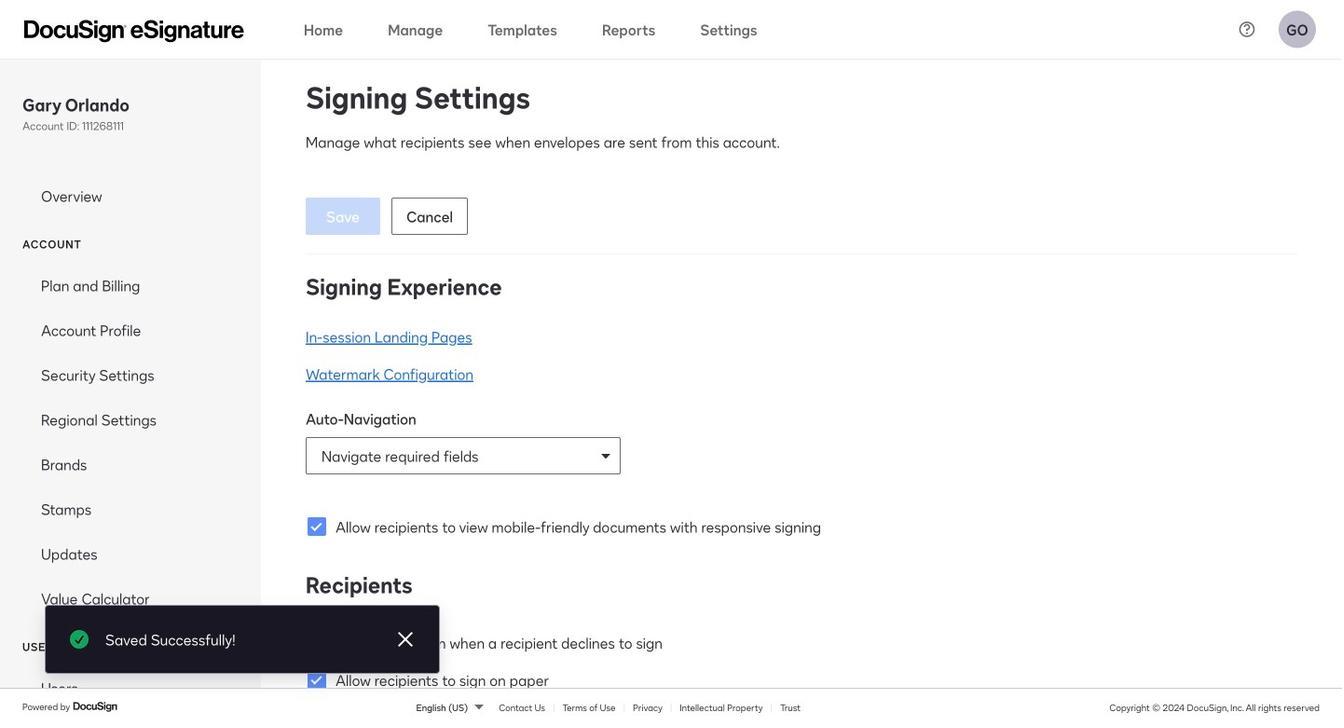 Task type: describe. For each thing, give the bounding box(es) containing it.
docusign image
[[73, 700, 119, 714]]

account element
[[0, 263, 261, 621]]



Task type: locate. For each thing, give the bounding box(es) containing it.
docusign admin image
[[24, 20, 244, 42]]



Task type: vqa. For each thing, say whether or not it's contained in the screenshot.
account element
yes



